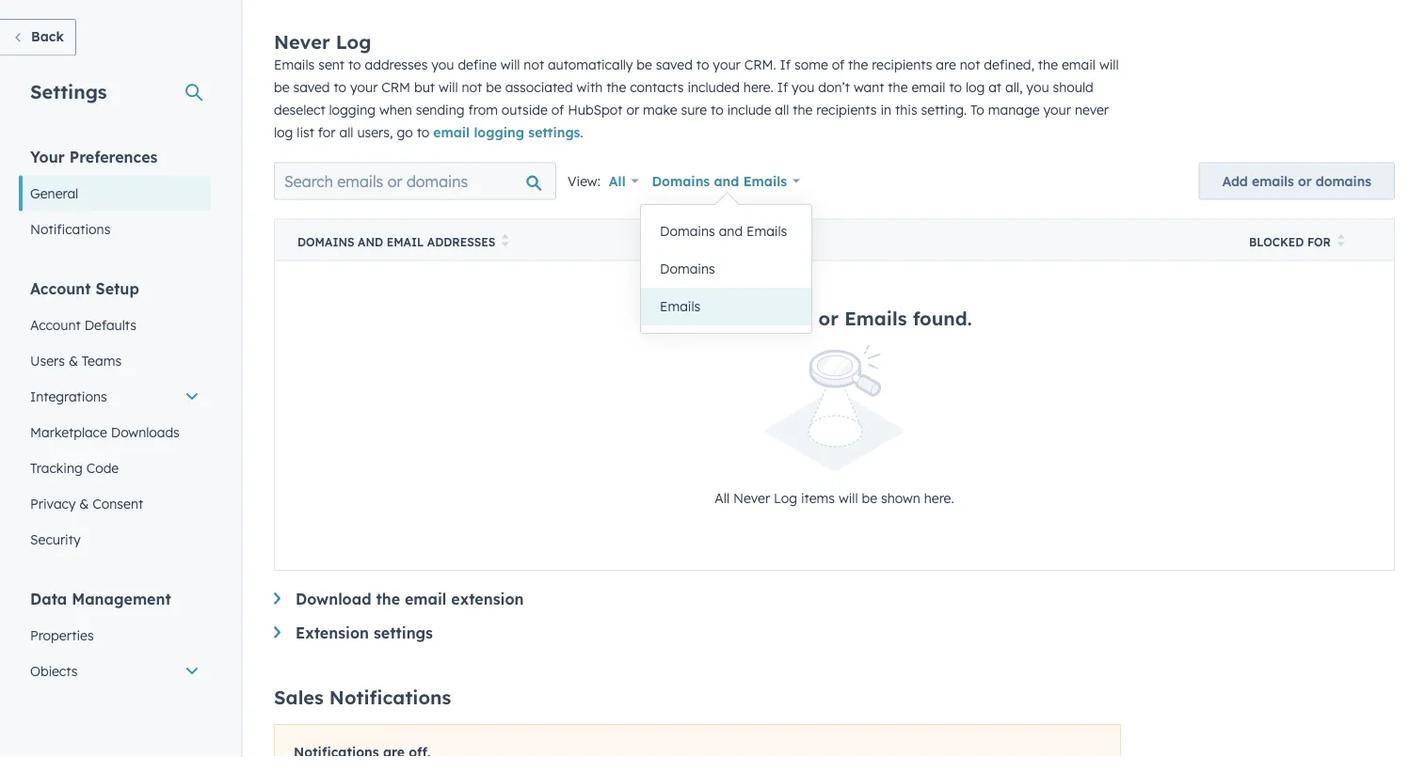 Task type: vqa. For each thing, say whether or not it's contained in the screenshot.
Marketplaces icon
no



Task type: locate. For each thing, give the bounding box(es) containing it.
recipients down don't
[[817, 101, 877, 118]]

1 vertical spatial account
[[30, 317, 81, 333]]

0 vertical spatial here.
[[744, 78, 774, 95]]

1 horizontal spatial logging
[[474, 124, 524, 140]]

domains and emails button
[[641, 213, 812, 250]]

or
[[626, 101, 639, 118], [1298, 173, 1312, 189], [819, 306, 839, 330]]

but
[[414, 78, 435, 95]]

or inside emails sent to addresses you define will not automatically be saved to your crm. if some of the recipients are not defined, the email will be saved to your crm but will not be associated with the contacts included here. if you don't want the email to log at all, you should deselect logging when sending from outside of hubspot or make sure to include all the recipients in this setting. to manage your never log list for all users, go to
[[626, 101, 639, 118]]

email left extension
[[405, 590, 447, 609]]

will
[[501, 56, 520, 72], [1100, 56, 1119, 72], [439, 78, 458, 95], [839, 490, 858, 506]]

of down associated
[[552, 101, 564, 118]]

your left crm
[[350, 78, 378, 95]]

should
[[1053, 78, 1094, 95]]

privacy
[[30, 496, 76, 512]]

teams
[[82, 353, 122, 369]]

all left users,
[[339, 124, 354, 140]]

account inside account defaults link
[[30, 317, 81, 333]]

all never log items will be shown here.
[[715, 490, 954, 506]]

0 vertical spatial all
[[609, 173, 626, 189]]

email logging settings link
[[433, 124, 580, 140]]

domains down domains and emails button
[[660, 261, 715, 277]]

for right list
[[318, 124, 336, 140]]

this
[[895, 101, 918, 118]]

0 vertical spatial &
[[69, 353, 78, 369]]

add emails or domains button
[[1199, 162, 1395, 200]]

emails up domains and email addresses button
[[744, 173, 787, 189]]

here. inside emails sent to addresses you define will not automatically be saved to your crm. if some of the recipients are not defined, the email will be saved to your crm but will not be associated with the contacts included here. if you don't want the email to log at all, you should deselect logging when sending from outside of hubspot or make sure to include all the recipients in this setting. to manage your never log list for all users, go to
[[744, 78, 774, 95]]

to right the go
[[417, 124, 430, 140]]

1 horizontal spatial or
[[819, 306, 839, 330]]

press to sort. element inside blocked for button
[[1338, 234, 1345, 250]]

privacy & consent
[[30, 496, 143, 512]]

0 horizontal spatial press to sort. element
[[502, 234, 509, 250]]

from
[[468, 101, 498, 118]]

1 caret image from the top
[[274, 593, 281, 605]]

be up contacts
[[637, 56, 652, 72]]

1 vertical spatial caret image
[[274, 627, 281, 639]]

2 account from the top
[[30, 317, 81, 333]]

1 vertical spatial or
[[1298, 173, 1312, 189]]

general link
[[19, 176, 211, 211]]

1 vertical spatial recipients
[[817, 101, 877, 118]]

email down sending
[[433, 124, 470, 140]]

never up 'sent'
[[274, 30, 330, 53]]

account up the users
[[30, 317, 81, 333]]

domains right all popup button
[[652, 173, 710, 189]]

emails
[[274, 56, 315, 72], [744, 173, 787, 189], [747, 223, 787, 240], [660, 298, 701, 315], [845, 306, 907, 330]]

0 vertical spatial if
[[780, 56, 791, 72]]

0 vertical spatial all
[[775, 101, 789, 118]]

1 vertical spatial log
[[274, 124, 293, 140]]

press to sort. element for domains and email addresses
[[502, 234, 509, 250]]

2 caret image from the top
[[274, 627, 281, 639]]

hubspot
[[568, 101, 623, 118]]

1 vertical spatial settings
[[374, 624, 433, 643]]

you right all,
[[1027, 78, 1049, 95]]

objects
[[30, 663, 78, 680]]

& inside users & teams link
[[69, 353, 78, 369]]

crm.
[[744, 56, 776, 72]]

logging
[[329, 101, 376, 118], [474, 124, 524, 140]]

consent
[[93, 496, 143, 512]]

the up this
[[888, 78, 908, 95]]

integrations button
[[19, 379, 211, 415]]

all for all never log items will be shown here.
[[715, 490, 730, 506]]

saved up deselect
[[293, 78, 330, 95]]

1 vertical spatial for
[[1308, 235, 1331, 249]]

domains and emails up domains button
[[660, 223, 787, 240]]

0 vertical spatial logging
[[329, 101, 376, 118]]

2 vertical spatial your
[[1044, 101, 1071, 118]]

0 horizontal spatial notifications
[[30, 221, 111, 237]]

will right "define"
[[501, 56, 520, 72]]

if left don't
[[777, 78, 788, 95]]

not right are
[[960, 56, 981, 72]]

are
[[936, 56, 956, 72]]

recipients up want
[[872, 56, 932, 72]]

of up don't
[[832, 56, 845, 72]]

account defaults
[[30, 317, 136, 333]]

notifications
[[30, 221, 111, 237], [329, 686, 451, 710]]

domains and emails inside dropdown button
[[652, 173, 787, 189]]

log left 'at'
[[966, 78, 985, 95]]

0 vertical spatial saved
[[656, 56, 693, 72]]

1 vertical spatial your
[[350, 78, 378, 95]]

1 horizontal spatial for
[[1308, 235, 1331, 249]]

0 vertical spatial settings
[[528, 124, 580, 140]]

domains
[[652, 173, 710, 189], [660, 223, 715, 240], [298, 235, 355, 249], [660, 261, 715, 277], [730, 306, 813, 330]]

all for all
[[609, 173, 626, 189]]

1 vertical spatial log
[[774, 490, 797, 506]]

0 horizontal spatial or
[[626, 101, 639, 118]]

or for add emails or domains
[[1298, 173, 1312, 189]]

1 vertical spatial here.
[[924, 490, 954, 506]]

2 vertical spatial or
[[819, 306, 839, 330]]

all
[[775, 101, 789, 118], [339, 124, 354, 140]]

& inside the privacy & consent link
[[79, 496, 89, 512]]

for
[[318, 124, 336, 140], [1308, 235, 1331, 249]]

0 vertical spatial never
[[274, 30, 330, 53]]

1 horizontal spatial press to sort. element
[[1338, 234, 1345, 250]]

press to sort. element for blocked for
[[1338, 234, 1345, 250]]

log up 'sent'
[[336, 30, 371, 53]]

items
[[801, 490, 835, 506]]

0 horizontal spatial here.
[[744, 78, 774, 95]]

and inside dropdown button
[[714, 173, 739, 189]]

logging up users,
[[329, 101, 376, 118]]

& for users
[[69, 353, 78, 369]]

0 horizontal spatial never
[[274, 30, 330, 53]]

properties link
[[19, 618, 211, 654]]

or inside add emails or domains button
[[1298, 173, 1312, 189]]

0 vertical spatial for
[[318, 124, 336, 140]]

caret image inside the 'download the email extension' dropdown button
[[274, 593, 281, 605]]

0 vertical spatial domains and emails
[[652, 173, 787, 189]]

emails down never log
[[274, 56, 315, 72]]

extension
[[296, 624, 369, 643]]

and for domains and emails dropdown button
[[714, 173, 739, 189]]

domains and emails
[[652, 173, 787, 189], [660, 223, 787, 240]]

2 horizontal spatial your
[[1044, 101, 1071, 118]]

all right the include
[[775, 101, 789, 118]]

1 vertical spatial notifications
[[329, 686, 451, 710]]

will right but at the top
[[439, 78, 458, 95]]

not up associated
[[524, 56, 544, 72]]

some
[[795, 56, 828, 72]]

1 horizontal spatial of
[[832, 56, 845, 72]]

2 horizontal spatial not
[[960, 56, 981, 72]]

never left 'items'
[[733, 490, 770, 506]]

& right privacy
[[79, 496, 89, 512]]

go
[[397, 124, 413, 140]]

for left press to sort. image
[[1308, 235, 1331, 249]]

email logging settings .
[[433, 124, 583, 140]]

email
[[387, 235, 424, 249]]

back
[[31, 28, 64, 45]]

1 vertical spatial all
[[715, 490, 730, 506]]

0 vertical spatial notifications
[[30, 221, 111, 237]]

addresses
[[365, 56, 428, 72]]

your up included
[[713, 56, 741, 72]]

domains and email addresses button
[[274, 219, 1227, 261]]

0 horizontal spatial all
[[609, 173, 626, 189]]

all inside popup button
[[609, 173, 626, 189]]

at
[[989, 78, 1002, 95]]

0 horizontal spatial for
[[318, 124, 336, 140]]

contacts
[[630, 78, 684, 95]]

saved
[[656, 56, 693, 72], [293, 78, 330, 95]]

1 horizontal spatial log
[[966, 78, 985, 95]]

view:
[[568, 173, 601, 189]]

here. right shown
[[924, 490, 954, 506]]

list box
[[641, 205, 812, 333]]

domains inside button
[[298, 235, 355, 249]]

to down 'sent'
[[334, 78, 347, 95]]

1 vertical spatial saved
[[293, 78, 330, 95]]

1 horizontal spatial all
[[715, 490, 730, 506]]

download the email extension
[[296, 590, 524, 609]]

1 press to sort. element from the left
[[502, 234, 509, 250]]

1 vertical spatial &
[[79, 496, 89, 512]]

0 vertical spatial caret image
[[274, 593, 281, 605]]

settings down outside in the top left of the page
[[528, 124, 580, 140]]

here. down "crm."
[[744, 78, 774, 95]]

and inside button
[[358, 235, 383, 249]]

recipients
[[872, 56, 932, 72], [817, 101, 877, 118]]

domains inside dropdown button
[[652, 173, 710, 189]]

0 vertical spatial account
[[30, 279, 91, 298]]

2 horizontal spatial you
[[1027, 78, 1049, 95]]

to
[[348, 56, 361, 72], [697, 56, 709, 72], [334, 78, 347, 95], [949, 78, 962, 95], [711, 101, 724, 118], [417, 124, 430, 140]]

don't
[[818, 78, 850, 95]]

emails
[[1252, 173, 1295, 189]]

logging inside emails sent to addresses you define will not automatically be saved to your crm. if some of the recipients are not defined, the email will be saved to your crm but will not be associated with the contacts included here. if you don't want the email to log at all, you should deselect logging when sending from outside of hubspot or make sure to include all the recipients in this setting. to manage your never log list for all users, go to
[[329, 101, 376, 118]]

settings down download the email extension
[[374, 624, 433, 643]]

account setup
[[30, 279, 139, 298]]

email up setting.
[[912, 78, 946, 95]]

automatically
[[548, 56, 633, 72]]

addresses
[[427, 235, 495, 249]]

never
[[274, 30, 330, 53], [733, 490, 770, 506]]

0 vertical spatial your
[[713, 56, 741, 72]]

if
[[780, 56, 791, 72], [777, 78, 788, 95]]

1 horizontal spatial never
[[733, 490, 770, 506]]

setting.
[[921, 101, 967, 118]]

1 vertical spatial domains and emails
[[660, 223, 787, 240]]

caret image inside extension settings dropdown button
[[274, 627, 281, 639]]

and up domains button
[[719, 223, 743, 240]]

0 vertical spatial of
[[832, 56, 845, 72]]

domains and emails up domains and emails button
[[652, 173, 787, 189]]

will right 'items'
[[839, 490, 858, 506]]

included
[[688, 78, 740, 95]]

in
[[881, 101, 892, 118]]

0 horizontal spatial settings
[[374, 624, 433, 643]]

0 horizontal spatial log
[[336, 30, 371, 53]]

press to sort. element
[[502, 234, 509, 250], [1338, 234, 1345, 250]]

2 press to sort. element from the left
[[1338, 234, 1345, 250]]

1 vertical spatial of
[[552, 101, 564, 118]]

0 horizontal spatial all
[[339, 124, 354, 140]]

never
[[1075, 101, 1109, 118]]

saved up contacts
[[656, 56, 693, 72]]

domains left the email
[[298, 235, 355, 249]]

extension settings
[[296, 624, 433, 643]]

integrations
[[30, 388, 107, 405]]

you down the 'some'
[[792, 78, 815, 95]]

marketplace downloads
[[30, 424, 180, 441]]

all
[[609, 173, 626, 189], [715, 490, 730, 506]]

and left the email
[[358, 235, 383, 249]]

1 horizontal spatial all
[[775, 101, 789, 118]]

0 horizontal spatial your
[[350, 78, 378, 95]]

1 vertical spatial never
[[733, 490, 770, 506]]

& right the users
[[69, 353, 78, 369]]

0 horizontal spatial &
[[69, 353, 78, 369]]

logging down from
[[474, 124, 524, 140]]

1 vertical spatial if
[[777, 78, 788, 95]]

0 horizontal spatial logging
[[329, 101, 376, 118]]

if right "crm."
[[780, 56, 791, 72]]

caret image left extension
[[274, 627, 281, 639]]

1 vertical spatial logging
[[474, 124, 524, 140]]

caret image left download
[[274, 593, 281, 605]]

your down 'should'
[[1044, 101, 1071, 118]]

notifications down extension settings
[[329, 686, 451, 710]]

and inside button
[[719, 223, 743, 240]]

emails inside emails sent to addresses you define will not automatically be saved to your crm. if some of the recipients are not defined, the email will be saved to your crm but will not be associated with the contacts included here. if you don't want the email to log at all, you should deselect logging when sending from outside of hubspot or make sure to include all the recipients in this setting. to manage your never log list for all users, go to
[[274, 56, 315, 72]]

Search emails or domains search field
[[274, 162, 556, 200]]

account up the account defaults
[[30, 279, 91, 298]]

you up but at the top
[[431, 56, 454, 72]]

account
[[30, 279, 91, 298], [30, 317, 81, 333]]

1 horizontal spatial notifications
[[329, 686, 451, 710]]

press to sort. element right addresses
[[502, 234, 509, 250]]

caret image
[[274, 593, 281, 605], [274, 627, 281, 639]]

0 vertical spatial or
[[626, 101, 639, 118]]

press to sort. element inside domains and email addresses button
[[502, 234, 509, 250]]

2 horizontal spatial or
[[1298, 173, 1312, 189]]

0 horizontal spatial not
[[462, 78, 482, 95]]

log left list
[[274, 124, 293, 140]]

0 vertical spatial log
[[336, 30, 371, 53]]

1 horizontal spatial &
[[79, 496, 89, 512]]

log left 'items'
[[774, 490, 797, 506]]

1 horizontal spatial settings
[[528, 124, 580, 140]]

not down "define"
[[462, 78, 482, 95]]

emails left found.
[[845, 306, 907, 330]]

press to sort. element right blocked for
[[1338, 234, 1345, 250]]

and up domains and emails button
[[714, 173, 739, 189]]

be up deselect
[[274, 78, 290, 95]]

be up from
[[486, 78, 502, 95]]

users & teams
[[30, 353, 122, 369]]

1 account from the top
[[30, 279, 91, 298]]

notifications down general
[[30, 221, 111, 237]]

domains and emails button
[[640, 162, 812, 200]]



Task type: describe. For each thing, give the bounding box(es) containing it.
list box containing domains and emails
[[641, 205, 812, 333]]

your preferences
[[30, 147, 158, 166]]

to down are
[[949, 78, 962, 95]]

associated
[[505, 78, 573, 95]]

be left shown
[[862, 490, 878, 506]]

and for domains and email addresses button
[[358, 235, 383, 249]]

& for privacy
[[79, 496, 89, 512]]

account for account setup
[[30, 279, 91, 298]]

1 horizontal spatial log
[[774, 490, 797, 506]]

users
[[30, 353, 65, 369]]

never log
[[274, 30, 371, 53]]

notifications inside notifications link
[[30, 221, 111, 237]]

data
[[30, 590, 67, 609]]

to up included
[[697, 56, 709, 72]]

define
[[458, 56, 497, 72]]

1 horizontal spatial your
[[713, 56, 741, 72]]

blocked for button
[[1227, 219, 1395, 261]]

no
[[697, 306, 724, 330]]

marketplace
[[30, 424, 107, 441]]

account defaults link
[[19, 307, 211, 343]]

blocked
[[1249, 235, 1304, 249]]

to down included
[[711, 101, 724, 118]]

all button
[[608, 162, 640, 200]]

the up want
[[848, 56, 868, 72]]

1 vertical spatial all
[[339, 124, 354, 140]]

the right with
[[606, 78, 626, 95]]

press to sort. image
[[1338, 234, 1345, 247]]

settings
[[30, 80, 107, 103]]

0 vertical spatial recipients
[[872, 56, 932, 72]]

your preferences element
[[19, 146, 211, 247]]

0 horizontal spatial log
[[274, 124, 293, 140]]

tracking code
[[30, 460, 119, 476]]

download
[[296, 590, 371, 609]]

0 horizontal spatial you
[[431, 56, 454, 72]]

sales
[[274, 686, 324, 710]]

deselect
[[274, 101, 325, 118]]

1 horizontal spatial here.
[[924, 490, 954, 506]]

want
[[854, 78, 885, 95]]

security link
[[19, 522, 211, 558]]

with
[[577, 78, 603, 95]]

to right 'sent'
[[348, 56, 361, 72]]

list
[[297, 124, 314, 140]]

tracking
[[30, 460, 83, 476]]

data management
[[30, 590, 171, 609]]

properties
[[30, 628, 94, 644]]

domains and email addresses
[[298, 235, 495, 249]]

defined,
[[984, 56, 1035, 72]]

crm
[[382, 78, 411, 95]]

sent
[[318, 56, 345, 72]]

caret image for extension settings
[[274, 627, 281, 639]]

general
[[30, 185, 78, 201]]

1 horizontal spatial saved
[[656, 56, 693, 72]]

press to sort. image
[[502, 234, 509, 247]]

data management element
[[19, 589, 211, 758]]

defaults
[[84, 317, 136, 333]]

setup
[[96, 279, 139, 298]]

your
[[30, 147, 65, 166]]

emails down domains button
[[660, 298, 701, 315]]

make
[[643, 101, 677, 118]]

security
[[30, 531, 81, 548]]

notifications link
[[19, 211, 211, 247]]

0 horizontal spatial saved
[[293, 78, 330, 95]]

1 horizontal spatial you
[[792, 78, 815, 95]]

users,
[[357, 124, 393, 140]]

code
[[86, 460, 119, 476]]

all,
[[1006, 78, 1023, 95]]

back link
[[0, 19, 76, 56]]

the down the 'some'
[[793, 101, 813, 118]]

add emails or domains
[[1222, 173, 1372, 189]]

sending
[[416, 101, 465, 118]]

the up extension settings
[[376, 590, 400, 609]]

0 horizontal spatial of
[[552, 101, 564, 118]]

emails up domains button
[[747, 223, 787, 240]]

shown
[[881, 490, 921, 506]]

outside
[[502, 101, 548, 118]]

the up 'should'
[[1038, 56, 1058, 72]]

domains
[[1316, 173, 1372, 189]]

tracking code link
[[19, 451, 211, 486]]

emails button
[[641, 288, 812, 326]]

add
[[1222, 173, 1248, 189]]

caret image for download the email extension
[[274, 593, 281, 605]]

manage
[[988, 101, 1040, 118]]

.
[[580, 124, 583, 140]]

account setup element
[[19, 278, 211, 558]]

no domains or emails found.
[[697, 306, 972, 330]]

include
[[727, 101, 772, 118]]

download the email extension button
[[274, 590, 1395, 609]]

0 vertical spatial log
[[966, 78, 985, 95]]

will up never
[[1100, 56, 1119, 72]]

blocked for
[[1249, 235, 1331, 249]]

sure
[[681, 101, 707, 118]]

marketplace downloads link
[[19, 415, 211, 451]]

downloads
[[111, 424, 180, 441]]

to
[[971, 101, 985, 118]]

extension settings button
[[274, 624, 1395, 643]]

or for no domains or emails found.
[[819, 306, 839, 330]]

for inside button
[[1308, 235, 1331, 249]]

domains right no
[[730, 306, 813, 330]]

management
[[72, 590, 171, 609]]

privacy & consent link
[[19, 486, 211, 522]]

1 horizontal spatial not
[[524, 56, 544, 72]]

emails inside dropdown button
[[744, 173, 787, 189]]

preferences
[[69, 147, 158, 166]]

email up 'should'
[[1062, 56, 1096, 72]]

domains button
[[641, 250, 812, 288]]

extension
[[451, 590, 524, 609]]

when
[[379, 101, 412, 118]]

objects button
[[19, 654, 211, 690]]

domains up domains button
[[660, 223, 715, 240]]

account for account defaults
[[30, 317, 81, 333]]

sales notifications
[[274, 686, 451, 710]]

for inside emails sent to addresses you define will not automatically be saved to your crm. if some of the recipients are not defined, the email will be saved to your crm but will not be associated with the contacts included here. if you don't want the email to log at all, you should deselect logging when sending from outside of hubspot or make sure to include all the recipients in this setting. to manage your never log list for all users, go to
[[318, 124, 336, 140]]

domains and emails inside button
[[660, 223, 787, 240]]

found.
[[913, 306, 972, 330]]



